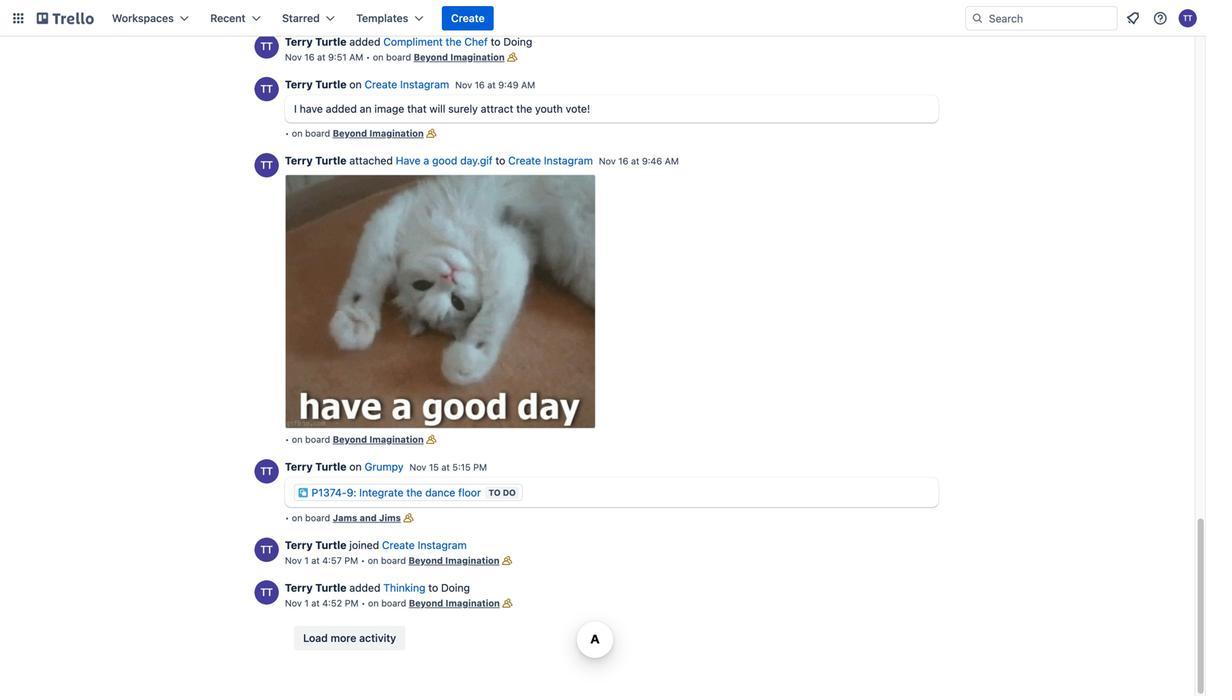 Task type: describe. For each thing, give the bounding box(es) containing it.
pm for create instagram
[[344, 555, 358, 566]]

board down 'terry turtle joined create instagram'
[[381, 555, 406, 566]]

instagram for terry turtle joined create instagram
[[418, 539, 467, 552]]

surely
[[448, 102, 478, 115]]

terry turtle joined create instagram
[[285, 539, 467, 552]]

starred button
[[273, 6, 344, 30]]

to
[[489, 488, 501, 498]]

create up image
[[365, 78, 397, 91]]

nov inside "terry turtle attached have a good day.gif to create instagram nov 16 at 9:46 am"
[[599, 156, 616, 166]]

grumpy link
[[365, 461, 404, 473]]

at inside "terry turtle attached have a good day.gif to create instagram nov 16 at 9:46 am"
[[631, 156, 640, 166]]

and
[[360, 513, 377, 523]]

16 inside terry turtle on create instagram nov 16 at 9:49 am
[[475, 80, 485, 90]]

9:49
[[498, 80, 519, 90]]

pm for thinking
[[345, 598, 359, 609]]

create instagram link for joined
[[382, 539, 467, 552]]

p1374-9: integrate the dance floor
[[312, 486, 481, 499]]

nov inside terry turtle on create instagram nov 16 at 9:49 am
[[455, 80, 472, 90]]

0 horizontal spatial all members of the workspace can see and edit this board. image
[[401, 510, 416, 526]]

beyond for thinking
[[409, 598, 443, 609]]

added for an
[[326, 102, 357, 115]]

at left 4:52
[[311, 598, 320, 609]]

imagination for thinking
[[446, 598, 500, 609]]

terry turtle added thinking to doing
[[285, 582, 470, 594]]

do
[[503, 488, 516, 498]]

15
[[429, 462, 439, 473]]

0 horizontal spatial 16
[[305, 52, 315, 62]]

nov 1 at 4:57 pm link
[[285, 555, 358, 566]]

nov 16 at 9:49 am link
[[455, 80, 535, 90]]

• on board beyond imagination for attached
[[285, 434, 424, 445]]

create up nov 1 at 4:57 pm • on board beyond imagination
[[382, 539, 415, 552]]

terry for terry turtle attached have a good day.gif to create instagram nov 16 at 9:46 am
[[285, 154, 313, 167]]

templates button
[[347, 6, 433, 30]]

1 vertical spatial create instagram link
[[508, 154, 593, 167]]

i
[[294, 102, 297, 115]]

board down thinking
[[381, 598, 406, 609]]

am inside "terry turtle attached have a good day.gif to create instagram nov 16 at 9:46 am"
[[665, 156, 679, 166]]

0 notifications image
[[1124, 9, 1142, 27]]

1 for joined
[[305, 555, 309, 566]]

0 horizontal spatial the
[[407, 486, 422, 499]]

turtle for terry turtle added compliment the chef to doing
[[315, 35, 347, 48]]

chef
[[464, 35, 488, 48]]

day.gif
[[460, 154, 493, 167]]

starred
[[282, 12, 320, 24]]

terry turtle attached have a good day.gif to create instagram nov 16 at 9:46 am
[[285, 154, 679, 167]]

integrate
[[359, 486, 404, 499]]

0 vertical spatial am
[[349, 52, 363, 62]]

terry turtle (terryturtle) image for attached
[[255, 153, 279, 177]]

create button
[[442, 6, 494, 30]]

nov down "starred" on the left top of page
[[285, 52, 302, 62]]

a
[[424, 154, 429, 167]]

recent
[[210, 12, 246, 24]]

terry turtle added compliment the chef to doing
[[285, 35, 532, 48]]

imagination for create instagram
[[445, 555, 500, 566]]

1 for added
[[305, 598, 309, 609]]

have
[[396, 154, 421, 167]]

activity
[[359, 632, 396, 645]]

1 vertical spatial doing
[[441, 582, 470, 594]]

youth
[[535, 102, 563, 115]]

added for compliment
[[349, 35, 381, 48]]



Task type: locate. For each thing, give the bounding box(es) containing it.
more
[[331, 632, 357, 645]]

beyond imagination link down image
[[333, 128, 424, 139]]

terry up p1374-
[[285, 461, 313, 473]]

imagination for compliment the chef
[[450, 52, 505, 62]]

the left the dance
[[407, 486, 422, 499]]

1 horizontal spatial 16
[[475, 80, 485, 90]]

have a good day.gif link
[[396, 154, 493, 167]]

beyond down an
[[333, 128, 367, 139]]

2 vertical spatial instagram
[[418, 539, 467, 552]]

1
[[305, 555, 309, 566], [305, 598, 309, 609]]

nov 15 at 5:15 pm link
[[410, 462, 487, 473]]

turtle up p1374-
[[315, 461, 347, 473]]

nov left '9:46'
[[599, 156, 616, 166]]

instagram up nov 1 at 4:57 pm • on board beyond imagination
[[418, 539, 467, 552]]

• on board jams and jims
[[285, 513, 401, 523]]

terry turtle on grumpy nov 15 at 5:15 pm
[[285, 461, 487, 473]]

2 vertical spatial pm
[[345, 598, 359, 609]]

create instagram link
[[365, 78, 449, 91], [508, 154, 593, 167], [382, 539, 467, 552]]

create instagram link up nov 1 at 4:57 pm • on board beyond imagination
[[382, 539, 467, 552]]

4:57
[[322, 555, 342, 566]]

pm right 4:57
[[344, 555, 358, 566]]

at
[[317, 52, 326, 62], [487, 80, 496, 90], [631, 156, 640, 166], [442, 462, 450, 473], [311, 555, 320, 566], [311, 598, 320, 609]]

nov 1 at 4:52 pm • on board beyond imagination
[[285, 598, 500, 609]]

• on board beyond imagination for on
[[285, 128, 424, 139]]

2 vertical spatial to
[[428, 582, 438, 594]]

2 terry turtle (terryturtle) image from the top
[[255, 581, 279, 605]]

4 terry from the top
[[285, 461, 313, 473]]

turtle for terry turtle on grumpy nov 15 at 5:15 pm
[[315, 461, 347, 473]]

1 horizontal spatial am
[[521, 80, 535, 90]]

nov left 4:57
[[285, 555, 302, 566]]

0 vertical spatial 1
[[305, 555, 309, 566]]

1 turtle from the top
[[315, 35, 347, 48]]

create up chef
[[451, 12, 485, 24]]

to right day.gif
[[496, 154, 505, 167]]

create instagram link for on
[[365, 78, 449, 91]]

have
[[300, 102, 323, 115]]

at left 9:49
[[487, 80, 496, 90]]

0 vertical spatial terry turtle (terryturtle) image
[[255, 153, 279, 177]]

turtle up 9:51
[[315, 35, 347, 48]]

i have added an image that will surely attract the youth vote!
[[294, 102, 590, 115]]

0 horizontal spatial doing
[[441, 582, 470, 594]]

compliment the chef link
[[383, 35, 488, 48]]

instagram
[[400, 78, 449, 91], [544, 154, 593, 167], [418, 539, 467, 552]]

terry down i
[[285, 154, 313, 167]]

attached
[[349, 154, 393, 167]]

1 vertical spatial added
[[326, 102, 357, 115]]

4 turtle from the top
[[315, 461, 347, 473]]

added down templates on the top of the page
[[349, 35, 381, 48]]

board down terry turtle added compliment the chef to doing
[[386, 52, 411, 62]]

turtle left attached
[[315, 154, 347, 167]]

1 terry turtle (terryturtle) image from the top
[[255, 153, 279, 177]]

0 vertical spatial instagram
[[400, 78, 449, 91]]

nov
[[285, 52, 302, 62], [455, 80, 472, 90], [599, 156, 616, 166], [410, 462, 427, 473], [285, 555, 302, 566], [285, 598, 302, 609]]

turtle for terry turtle attached have a good day.gif to create instagram nov 16 at 9:46 am
[[315, 154, 347, 167]]

1 vertical spatial instagram
[[544, 154, 593, 167]]

all members of the workspace can see and edit this board. image up 9:49
[[505, 49, 520, 65]]

the
[[446, 35, 462, 48], [516, 102, 532, 115], [407, 486, 422, 499]]

0 vertical spatial all members of the workspace can see and edit this board. image
[[505, 49, 520, 65]]

beyond down thinking
[[409, 598, 443, 609]]

pm right '5:15'
[[473, 462, 487, 473]]

9:46
[[642, 156, 662, 166]]

added
[[349, 35, 381, 48], [326, 102, 357, 115], [349, 582, 381, 594]]

terry turtle (terryturtle) image for added
[[255, 581, 279, 605]]

16 left 9:49
[[475, 80, 485, 90]]

beyond imagination link for create instagram
[[409, 555, 500, 566]]

will
[[430, 102, 445, 115]]

jams and jims link
[[333, 513, 401, 523]]

9:51
[[328, 52, 347, 62]]

0 vertical spatial 16
[[305, 52, 315, 62]]

at inside terry turtle on create instagram nov 16 at 9:49 am
[[487, 80, 496, 90]]

terry for terry turtle on grumpy nov 15 at 5:15 pm
[[285, 461, 313, 473]]

beyond up grumpy
[[333, 434, 367, 445]]

beyond imagination link up grumpy
[[333, 434, 424, 445]]

added up nov 1 at 4:52 pm • on board beyond imagination
[[349, 582, 381, 594]]

turtle for terry turtle on create instagram nov 16 at 9:49 am
[[315, 78, 347, 91]]

beyond for create instagram
[[409, 555, 443, 566]]

1 vertical spatial the
[[516, 102, 532, 115]]

1 horizontal spatial all members of the workspace can see and edit this board. image
[[505, 49, 520, 65]]

0 vertical spatial added
[[349, 35, 381, 48]]

the left chef
[[446, 35, 462, 48]]

1 vertical spatial am
[[521, 80, 535, 90]]

2 vertical spatial 16
[[619, 156, 629, 166]]

1 vertical spatial 16
[[475, 80, 485, 90]]

terry up nov 1 at 4:52 pm link
[[285, 582, 313, 594]]

nov up surely
[[455, 80, 472, 90]]

pm inside terry turtle on grumpy nov 15 at 5:15 pm
[[473, 462, 487, 473]]

doing
[[504, 35, 532, 48], [441, 582, 470, 594]]

floor
[[458, 486, 481, 499]]

1 left 4:57
[[305, 555, 309, 566]]

am
[[349, 52, 363, 62], [521, 80, 535, 90], [665, 156, 679, 166]]

16 left '9:46'
[[619, 156, 629, 166]]

terry for terry turtle joined create instagram
[[285, 539, 313, 552]]

imagination
[[450, 52, 505, 62], [369, 128, 424, 139], [369, 434, 424, 445], [445, 555, 500, 566], [446, 598, 500, 609]]

joined
[[349, 539, 379, 552]]

1 vertical spatial • on board beyond imagination
[[285, 434, 424, 445]]

instagram up that
[[400, 78, 449, 91]]

p1374-
[[312, 486, 347, 499]]

doing right thinking link at the bottom
[[441, 582, 470, 594]]

that
[[407, 102, 427, 115]]

turtle down 9:51
[[315, 78, 347, 91]]

0 vertical spatial the
[[446, 35, 462, 48]]

to right thinking
[[428, 582, 438, 594]]

3 terry from the top
[[285, 154, 313, 167]]

load more activity link
[[294, 626, 405, 651]]

1 • on board beyond imagination from the top
[[285, 128, 424, 139]]

2 horizontal spatial 16
[[619, 156, 629, 166]]

nov 1 at 4:57 pm • on board beyond imagination
[[285, 555, 500, 566]]

all members of the workspace can see and edit this board. image
[[424, 126, 439, 141], [424, 432, 439, 447], [500, 553, 515, 568], [500, 596, 515, 611]]

attract
[[481, 102, 514, 115]]

create right day.gif
[[508, 154, 541, 167]]

turtle up 4:57
[[315, 539, 347, 552]]

workspaces
[[112, 12, 174, 24]]

at left 9:51
[[317, 52, 326, 62]]

5 terry from the top
[[285, 539, 313, 552]]

2 vertical spatial added
[[349, 582, 381, 594]]

terry down "starred" on the left top of page
[[285, 35, 313, 48]]

jams
[[333, 513, 357, 523]]

beyond imagination link down chef
[[414, 52, 505, 62]]

nov 1 at 4:52 pm link
[[285, 598, 359, 609]]

5 turtle from the top
[[315, 539, 347, 552]]

beyond down compliment the chef link
[[414, 52, 448, 62]]

terry turtle (terryturtle) image
[[255, 153, 279, 177], [255, 581, 279, 605]]

turtle up 4:52
[[315, 582, 347, 594]]

1 vertical spatial all members of the workspace can see and edit this board. image
[[401, 510, 416, 526]]

all members of the workspace can see and edit this board. image down p1374-9: integrate the dance floor
[[401, 510, 416, 526]]

at left '9:46'
[[631, 156, 640, 166]]

beyond
[[414, 52, 448, 62], [333, 128, 367, 139], [333, 434, 367, 445], [409, 555, 443, 566], [409, 598, 443, 609]]

2 vertical spatial am
[[665, 156, 679, 166]]

• on board beyond imagination
[[285, 128, 424, 139], [285, 434, 424, 445]]

to
[[491, 35, 501, 48], [496, 154, 505, 167], [428, 582, 438, 594]]

0 horizontal spatial am
[[349, 52, 363, 62]]

an
[[360, 102, 372, 115]]

terry for terry turtle on create instagram nov 16 at 9:49 am
[[285, 78, 313, 91]]

at right 15
[[442, 462, 450, 473]]

terry up i
[[285, 78, 313, 91]]

1 horizontal spatial doing
[[504, 35, 532, 48]]

to right chef
[[491, 35, 501, 48]]

at inside terry turtle on grumpy nov 15 at 5:15 pm
[[442, 462, 450, 473]]

at left 4:57
[[311, 555, 320, 566]]

terry for terry turtle added thinking to doing
[[285, 582, 313, 594]]

2 1 from the top
[[305, 598, 309, 609]]

create inside button
[[451, 12, 485, 24]]

• on board beyond imagination down an
[[285, 128, 424, 139]]

am right '9:46'
[[665, 156, 679, 166]]

board up p1374-
[[305, 434, 330, 445]]

•
[[366, 52, 370, 62], [285, 128, 289, 139], [285, 434, 289, 445], [285, 513, 289, 523], [361, 555, 365, 566], [361, 598, 365, 609]]

compliment
[[383, 35, 443, 48]]

0 vertical spatial • on board beyond imagination
[[285, 128, 424, 139]]

create instagram link up that
[[365, 78, 449, 91]]

on
[[373, 52, 384, 62], [349, 78, 362, 91], [292, 128, 303, 139], [292, 434, 303, 445], [349, 461, 362, 473], [292, 513, 303, 523], [368, 555, 378, 566], [368, 598, 379, 609]]

beyond imagination link for compliment the chef
[[414, 52, 505, 62]]

added for thinking
[[349, 582, 381, 594]]

am inside terry turtle on create instagram nov 16 at 9:49 am
[[521, 80, 535, 90]]

Search field
[[984, 7, 1117, 30]]

pm right 4:52
[[345, 598, 359, 609]]

nov left 15
[[410, 462, 427, 473]]

1 vertical spatial 1
[[305, 598, 309, 609]]

2 • on board beyond imagination from the top
[[285, 434, 424, 445]]

2 vertical spatial the
[[407, 486, 422, 499]]

1 1 from the top
[[305, 555, 309, 566]]

1 vertical spatial terry turtle (terryturtle) image
[[255, 581, 279, 605]]

recent button
[[201, 6, 270, 30]]

1 horizontal spatial the
[[446, 35, 462, 48]]

5:15
[[452, 462, 471, 473]]

terry turtle (terryturtle) image
[[1179, 9, 1197, 27], [255, 34, 279, 59], [255, 77, 279, 101], [255, 459, 279, 484], [255, 538, 279, 562]]

terry turtle (terryturtle) image inside primary element
[[1179, 9, 1197, 27]]

2 terry from the top
[[285, 78, 313, 91]]

16 inside "terry turtle attached have a good day.gif to create instagram nov 16 at 9:46 am"
[[619, 156, 629, 166]]

to do
[[489, 488, 516, 498]]

2 horizontal spatial am
[[665, 156, 679, 166]]

0 vertical spatial to
[[491, 35, 501, 48]]

terry turtle on create instagram nov 16 at 9:49 am
[[285, 78, 535, 91]]

thinking link
[[383, 582, 426, 594]]

3 turtle from the top
[[315, 154, 347, 167]]

2 turtle from the top
[[315, 78, 347, 91]]

nov 16 at 9:51 am link
[[285, 52, 363, 62]]

nov 16 at 9:46 am link
[[599, 156, 679, 166]]

nov 16 at 9:51 am • on board beyond imagination
[[285, 52, 505, 62]]

0 vertical spatial doing
[[504, 35, 532, 48]]

create
[[451, 12, 485, 24], [365, 78, 397, 91], [508, 154, 541, 167], [382, 539, 415, 552]]

thinking
[[383, 582, 426, 594]]

pm
[[473, 462, 487, 473], [344, 555, 358, 566], [345, 598, 359, 609]]

grumpy
[[365, 461, 404, 473]]

beyond imagination link down thinking link at the bottom
[[409, 598, 500, 609]]

beyond up thinking link at the bottom
[[409, 555, 443, 566]]

board down have
[[305, 128, 330, 139]]

6 terry from the top
[[285, 582, 313, 594]]

board left jams
[[305, 513, 330, 523]]

4:52
[[322, 598, 342, 609]]

open information menu image
[[1153, 11, 1168, 26]]

beyond imagination link for thinking
[[409, 598, 500, 609]]

beyond imagination link up thinking link at the bottom
[[409, 555, 500, 566]]

turtle for terry turtle added thinking to doing
[[315, 582, 347, 594]]

• on board beyond imagination up grumpy
[[285, 434, 424, 445]]

board
[[386, 52, 411, 62], [305, 128, 330, 139], [305, 434, 330, 445], [305, 513, 330, 523], [381, 555, 406, 566], [381, 598, 406, 609]]

good
[[432, 154, 457, 167]]

load
[[303, 632, 328, 645]]

all members of the workspace can see and edit this board. image
[[505, 49, 520, 65], [401, 510, 416, 526]]

0 vertical spatial create instagram link
[[365, 78, 449, 91]]

nov left 4:52
[[285, 598, 302, 609]]

instagram down vote!
[[544, 154, 593, 167]]

dance
[[425, 486, 455, 499]]

added left an
[[326, 102, 357, 115]]

jims
[[379, 513, 401, 523]]

1 left 4:52
[[305, 598, 309, 609]]

2 horizontal spatial the
[[516, 102, 532, 115]]

image
[[375, 102, 404, 115]]

doing right chef
[[504, 35, 532, 48]]

nov inside terry turtle on grumpy nov 15 at 5:15 pm
[[410, 462, 427, 473]]

vote!
[[566, 102, 590, 115]]

terry up the nov 1 at 4:57 pm link
[[285, 539, 313, 552]]

instagram for terry turtle on create instagram nov 16 at 9:49 am
[[400, 78, 449, 91]]

1 vertical spatial pm
[[344, 555, 358, 566]]

primary element
[[0, 0, 1206, 37]]

templates
[[356, 12, 408, 24]]

terry for terry turtle added compliment the chef to doing
[[285, 35, 313, 48]]

2 vertical spatial create instagram link
[[382, 539, 467, 552]]

16
[[305, 52, 315, 62], [475, 80, 485, 90], [619, 156, 629, 166]]

16 left 9:51
[[305, 52, 315, 62]]

beyond imagination link
[[414, 52, 505, 62], [333, 128, 424, 139], [333, 434, 424, 445], [409, 555, 500, 566], [409, 598, 500, 609]]

9:
[[347, 486, 356, 499]]

am right 9:49
[[521, 80, 535, 90]]

workspaces button
[[103, 6, 198, 30]]

terry
[[285, 35, 313, 48], [285, 78, 313, 91], [285, 154, 313, 167], [285, 461, 313, 473], [285, 539, 313, 552], [285, 582, 313, 594]]

the left youth
[[516, 102, 532, 115]]

am right 9:51
[[349, 52, 363, 62]]

1 terry from the top
[[285, 35, 313, 48]]

back to home image
[[37, 6, 94, 30]]

beyond for compliment the chef
[[414, 52, 448, 62]]

6 turtle from the top
[[315, 582, 347, 594]]

search image
[[972, 12, 984, 24]]

create instagram link down youth
[[508, 154, 593, 167]]

load more activity
[[303, 632, 396, 645]]

turtle
[[315, 35, 347, 48], [315, 78, 347, 91], [315, 154, 347, 167], [315, 461, 347, 473], [315, 539, 347, 552], [315, 582, 347, 594]]

1 vertical spatial to
[[496, 154, 505, 167]]

turtle for terry turtle joined create instagram
[[315, 539, 347, 552]]

0 vertical spatial pm
[[473, 462, 487, 473]]



Task type: vqa. For each thing, say whether or not it's contained in the screenshot.
The Nov 15 At 5:15 Pm Link
yes



